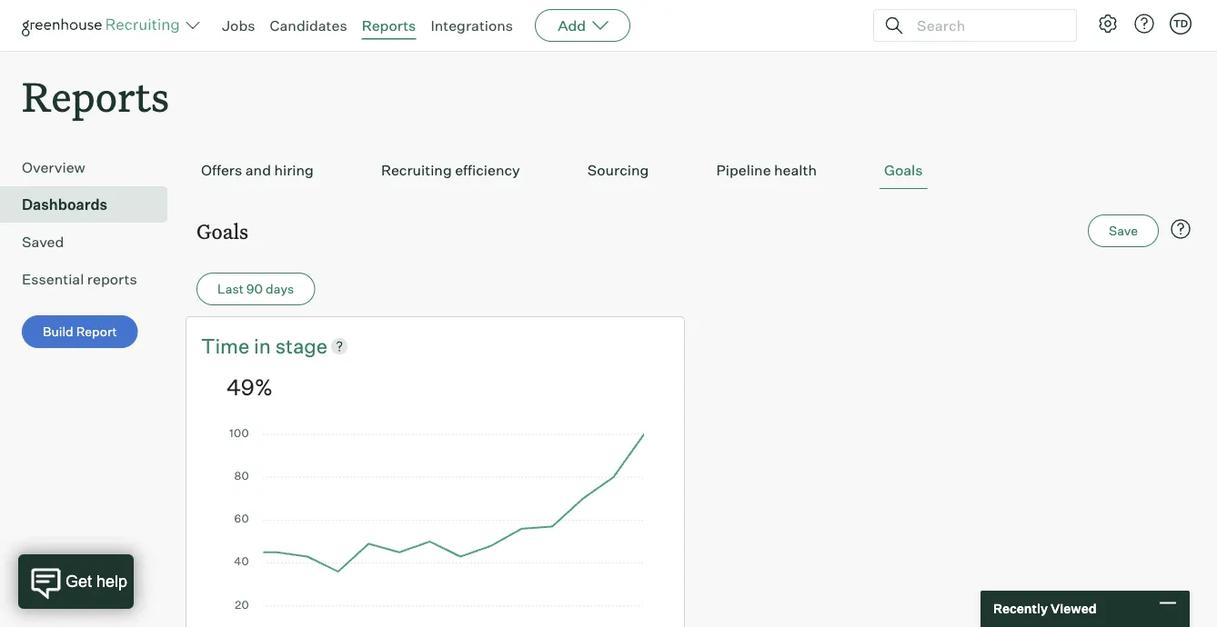 Task type: locate. For each thing, give the bounding box(es) containing it.
candidates
[[270, 16, 347, 35]]

saved
[[22, 233, 64, 251]]

candidates link
[[270, 16, 347, 35]]

saved link
[[22, 231, 160, 253]]

tab list
[[197, 152, 1196, 189]]

goals
[[884, 161, 923, 179], [197, 218, 248, 245]]

0 vertical spatial goals
[[884, 161, 923, 179]]

reports
[[362, 16, 416, 35], [22, 69, 169, 123]]

offers and hiring button
[[197, 152, 318, 189]]

Search text field
[[913, 12, 1060, 39]]

overview link
[[22, 157, 160, 179]]

last 90 days button
[[197, 273, 315, 306]]

0 horizontal spatial goals
[[197, 218, 248, 245]]

1 horizontal spatial reports
[[362, 16, 416, 35]]

recently viewed
[[994, 602, 1097, 617]]

essential reports link
[[22, 269, 160, 290]]

1 horizontal spatial goals
[[884, 161, 923, 179]]

recruiting efficiency button
[[377, 152, 525, 189]]

sourcing button
[[583, 152, 654, 189]]

reports
[[87, 270, 137, 289]]

offers
[[201, 161, 242, 179]]

pipeline health
[[717, 161, 817, 179]]

pipeline
[[717, 161, 771, 179]]

0 horizontal spatial reports
[[22, 69, 169, 123]]

1 vertical spatial reports
[[22, 69, 169, 123]]

integrations link
[[431, 16, 513, 35]]

add
[[558, 16, 586, 35]]

health
[[774, 161, 817, 179]]

reports right candidates link
[[362, 16, 416, 35]]

stage link
[[275, 332, 328, 360]]

efficiency
[[455, 161, 520, 179]]

overview
[[22, 159, 85, 177]]

recently
[[994, 602, 1048, 617]]

days
[[266, 281, 294, 297]]

build
[[43, 324, 73, 340]]

essential reports
[[22, 270, 137, 289]]

add button
[[535, 9, 631, 42]]

reports link
[[362, 16, 416, 35]]

goals button
[[880, 152, 928, 189]]

sourcing
[[588, 161, 649, 179]]

reports down greenhouse recruiting "image"
[[22, 69, 169, 123]]

time
[[201, 334, 250, 359]]



Task type: vqa. For each thing, say whether or not it's contained in the screenshot.
the left fields
no



Task type: describe. For each thing, give the bounding box(es) containing it.
jobs
[[222, 16, 255, 35]]

recruiting efficiency
[[381, 161, 520, 179]]

td button
[[1170, 13, 1192, 35]]

1 vertical spatial goals
[[197, 218, 248, 245]]

configure image
[[1097, 13, 1119, 35]]

offers and hiring
[[201, 161, 314, 179]]

and
[[245, 161, 271, 179]]

td
[[1174, 17, 1189, 30]]

0 vertical spatial reports
[[362, 16, 416, 35]]

last
[[217, 281, 244, 297]]

90
[[246, 281, 263, 297]]

integrations
[[431, 16, 513, 35]]

dashboards link
[[22, 194, 160, 216]]

faq image
[[1170, 219, 1192, 240]]

49%
[[227, 374, 273, 401]]

pipeline health button
[[712, 152, 822, 189]]

time link
[[201, 332, 254, 360]]

dashboards
[[22, 196, 107, 214]]

hiring
[[274, 161, 314, 179]]

xychart image
[[227, 430, 644, 628]]

build report button
[[22, 316, 138, 349]]

essential
[[22, 270, 84, 289]]

stage
[[275, 334, 328, 359]]

time in
[[201, 334, 275, 359]]

save button
[[1088, 215, 1159, 248]]

goals inside button
[[884, 161, 923, 179]]

greenhouse recruiting image
[[22, 15, 186, 36]]

jobs link
[[222, 16, 255, 35]]

last 90 days
[[217, 281, 294, 297]]

report
[[76, 324, 117, 340]]

in link
[[254, 332, 275, 360]]

save
[[1109, 223, 1138, 239]]

in
[[254, 334, 271, 359]]

viewed
[[1051, 602, 1097, 617]]

recruiting
[[381, 161, 452, 179]]

tab list containing offers and hiring
[[197, 152, 1196, 189]]

build report
[[43, 324, 117, 340]]

td button
[[1167, 9, 1196, 38]]



